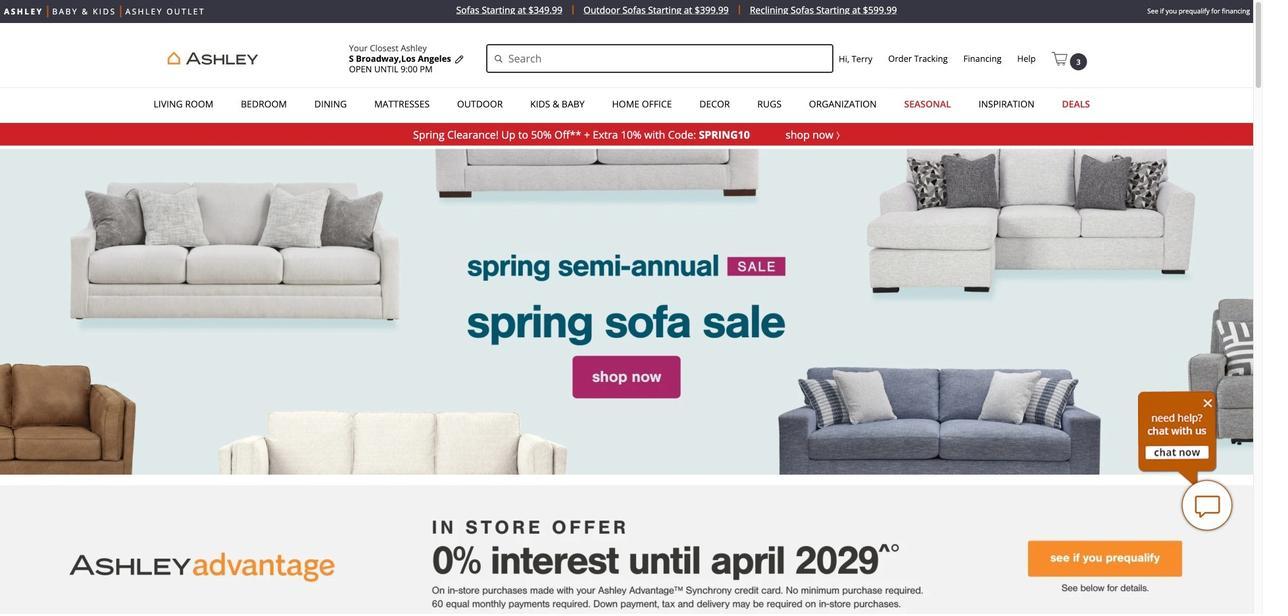 Task type: vqa. For each thing, say whether or not it's contained in the screenshot.
'main content'
yes



Task type: locate. For each thing, give the bounding box(es) containing it.
change location image
[[454, 54, 465, 65]]

spring sofa sale image
[[0, 149, 1254, 475]]

main content
[[0, 149, 1254, 615]]

banner
[[0, 23, 1254, 120]]

see if you prequalify image
[[0, 486, 1254, 615]]

None search field
[[486, 44, 834, 73]]

chat bubble mobile view image
[[1181, 480, 1234, 532]]

dialogue message for liveperson image
[[1139, 391, 1218, 486]]

search image
[[494, 53, 503, 66]]



Task type: describe. For each thing, give the bounding box(es) containing it.
ashley image
[[163, 50, 264, 67]]



